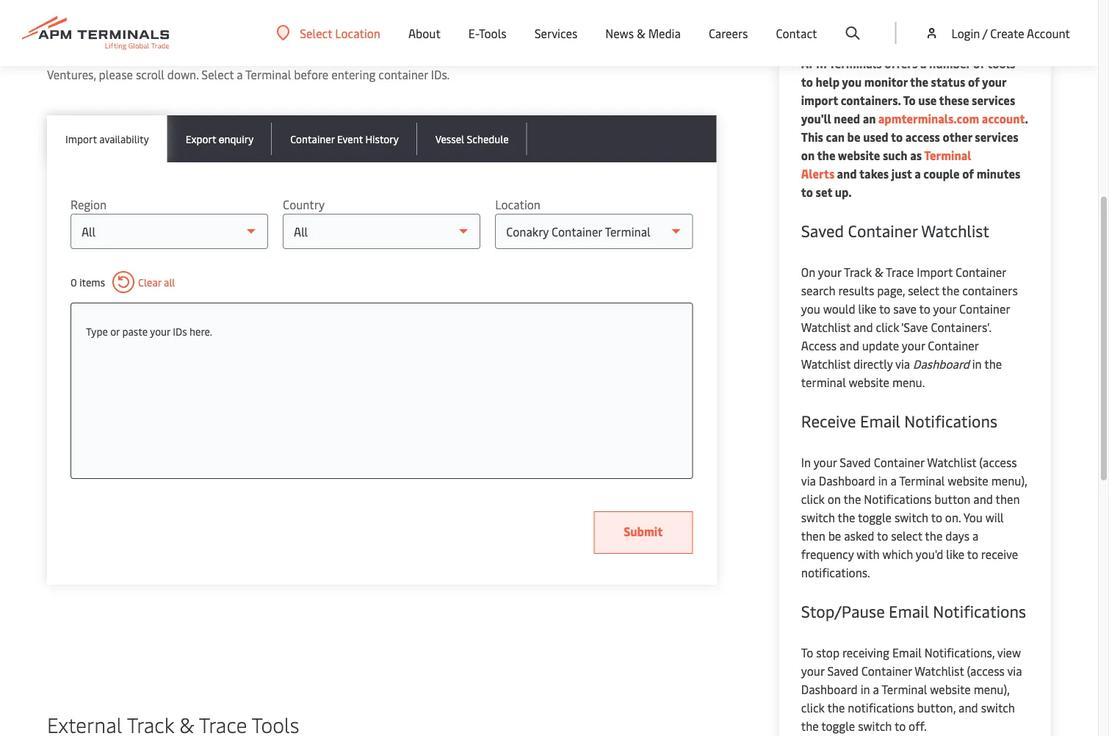 Task type: vqa. For each thing, say whether or not it's contained in the screenshot.
the bottom 'CLICK'
yes



Task type: describe. For each thing, give the bounding box(es) containing it.
news & media button
[[606, 0, 681, 66]]

dashboard inside in your saved container watchlist (access via dashboard in a terminal website menu), click on the notifications button and then switch the toggle switch to on. you will then be asked to select the days a frequency with which you'd like to receive notifications.
[[819, 473, 876, 489]]

lifting
[[47, 8, 106, 36]]

and up "update"
[[854, 320, 873, 335]]

a right days
[[973, 528, 979, 544]]

your up containers'.
[[934, 301, 957, 317]]

container event history
[[290, 132, 399, 146]]

trace
[[886, 265, 914, 280]]

view
[[998, 645, 1021, 661]]

lifting standards of connectivity
[[47, 8, 341, 36]]

of up check
[[206, 8, 226, 36]]

terminals.
[[450, 48, 503, 64]]

track
[[844, 265, 872, 280]]

a inside and takes just a couple of minutes to set up.
[[915, 166, 921, 182]]

notifications for stop/pause
[[933, 601, 1027, 622]]

0 vertical spatial dashboard
[[913, 356, 970, 372]]

toggle inside to stop receiving email notifications, view your saved container watchlist (access via dashboard in a terminal website menu), click the notifications button, and switch the toggle switch to off.
[[822, 719, 856, 734]]

a down 'receive email notifications'
[[891, 473, 897, 489]]

email inside to stop receiving email notifications, view your saved container watchlist (access via dashboard in a terminal website menu), click the notifications button, and switch the toggle switch to off.
[[893, 645, 922, 661]]

careers
[[709, 25, 748, 41]]

switch up which
[[895, 510, 929, 526]]

watchlist down the couple
[[922, 220, 990, 242]]

country
[[283, 197, 325, 213]]

export еnquiry button
[[167, 116, 272, 163]]

will
[[986, 510, 1004, 526]]

major
[[418, 48, 448, 64]]

terminal inside our global t&t tool allows you to check your containers located at our major terminals. for other terminals, including joint ventures, please scroll down. select a terminal before entering container ids.
[[245, 67, 291, 83]]

page,
[[878, 283, 906, 299]]

a inside to stop receiving email notifications, view your saved container watchlist (access via dashboard in a terminal website menu), click the notifications button, and switch the toggle switch to off.
[[873, 682, 879, 698]]

t&t
[[105, 48, 125, 64]]

terminal
[[802, 375, 846, 391]]

a inside apm terminals offers a number of tools to help you monitor the status of your import containers. to use these services you'll need an
[[921, 56, 927, 72]]

to inside apm terminals offers a number of tools to help you monitor the status of your import containers. to use these services you'll need an
[[802, 74, 813, 90]]

import inside button
[[65, 132, 97, 146]]

the inside apm terminals offers a number of tools to help you monitor the status of your import containers. to use these services you'll need an
[[910, 74, 929, 90]]

containers inside our global t&t tool allows you to check your containers located at our major terminals. for other terminals, including joint ventures, please scroll down. select a terminal before entering container ids.
[[283, 48, 339, 64]]

about button
[[409, 0, 441, 66]]

directly
[[854, 356, 893, 372]]

results
[[839, 283, 875, 299]]

the inside in the terminal website menu.
[[985, 356, 1002, 372]]

which
[[883, 547, 913, 562]]

save
[[894, 301, 917, 317]]

used
[[864, 129, 889, 145]]

your down 'save
[[902, 338, 925, 354]]

to inside to stop receiving email notifications, view your saved container watchlist (access via dashboard in a terminal website menu), click the notifications button, and switch the toggle switch to off.
[[802, 645, 814, 661]]

ventures,
[[47, 67, 96, 83]]

select inside in your saved container watchlist (access via dashboard in a terminal website menu), click on the notifications button and then switch the toggle switch to on. you will then be asked to select the days a frequency with which you'd like to receive notifications.
[[891, 528, 923, 544]]

search
[[802, 283, 836, 299]]

type or paste your ids here.
[[86, 324, 212, 338]]

and inside to stop receiving email notifications, view your saved container watchlist (access via dashboard in a terminal website menu), click the notifications button, and switch the toggle switch to off.
[[959, 700, 979, 716]]

select inside button
[[300, 25, 332, 41]]

(access inside to stop receiving email notifications, view your saved container watchlist (access via dashboard in a terminal website menu), click the notifications button, and switch the toggle switch to off.
[[967, 664, 1005, 679]]

your inside in your saved container watchlist (access via dashboard in a terminal website menu), click on the notifications button and then switch the toggle switch to on. you will then be asked to select the days a frequency with which you'd like to receive notifications.
[[814, 455, 837, 471]]

connectivity
[[231, 8, 341, 36]]

via inside on your track & trace import container search results page, select the containers you would like to save to your container watchlist and click 'save containers'. access and update your container watchlist directly via
[[896, 356, 910, 372]]

personalised services
[[802, 5, 997, 33]]

watchlist inside to stop receiving email notifications, view your saved container watchlist (access via dashboard in a terminal website menu), click the notifications button, and switch the toggle switch to off.
[[915, 664, 964, 679]]

our
[[397, 48, 415, 64]]

ids
[[173, 324, 187, 338]]

watchlist up 'access'
[[802, 320, 851, 335]]

switch up frequency
[[802, 510, 835, 526]]

and inside and takes just a couple of minutes to set up.
[[837, 166, 857, 182]]

services button
[[535, 0, 578, 66]]

vessel schedule
[[436, 132, 509, 146]]

your left ids
[[150, 324, 170, 338]]

click inside in your saved container watchlist (access via dashboard in a terminal website menu), click on the notifications button and then switch the toggle switch to on. you will then be asked to select the days a frequency with which you'd like to receive notifications.
[[802, 492, 825, 507]]

on
[[802, 265, 816, 280]]

e-tools button
[[469, 0, 507, 66]]

history
[[365, 132, 399, 146]]

containers.
[[841, 93, 901, 108]]

you
[[964, 510, 983, 526]]

notifications
[[848, 700, 915, 716]]

& inside popup button
[[637, 25, 646, 41]]

check
[[224, 48, 254, 64]]

toggle inside in your saved container watchlist (access via dashboard in a terminal website menu), click on the notifications button and then switch the toggle switch to on. you will then be asked to select the days a frequency with which you'd like to receive notifications.
[[858, 510, 892, 526]]

0 horizontal spatial then
[[802, 528, 826, 544]]

all
[[164, 276, 175, 290]]

terminal alerts link
[[802, 148, 972, 182]]

website inside to stop receiving email notifications, view your saved container watchlist (access via dashboard in a terminal website menu), click the notifications button, and switch the toggle switch to off.
[[930, 682, 971, 698]]

and inside in your saved container watchlist (access via dashboard in a terminal website menu), click on the notifications button and then switch the toggle switch to on. you will then be asked to select the days a frequency with which you'd like to receive notifications.
[[974, 492, 993, 507]]

create
[[991, 25, 1025, 41]]

services inside apm terminals offers a number of tools to help you monitor the status of your import containers. to use these services you'll need an
[[972, 93, 1016, 108]]

be inside '. this can be used to access other services on the website such as'
[[848, 129, 861, 145]]

notifications for receive
[[905, 410, 998, 432]]

tools
[[988, 56, 1016, 72]]

& inside on your track & trace import container search results page, select the containers you would like to save to your container watchlist and click 'save containers'. access and update your container watchlist directly via
[[875, 265, 884, 280]]

asked
[[844, 528, 875, 544]]

container inside to stop receiving email notifications, view your saved container watchlist (access via dashboard in a terminal website menu), click the notifications button, and switch the toggle switch to off.
[[862, 664, 912, 679]]

you inside our global t&t tool allows you to check your containers located at our major terminals. for other terminals, including joint ventures, please scroll down. select a terminal before entering container ids.
[[188, 48, 208, 64]]

type
[[86, 324, 108, 338]]

еnquiry
[[219, 132, 254, 146]]

these
[[940, 93, 970, 108]]

login / create account
[[952, 25, 1071, 41]]

takes
[[860, 166, 889, 182]]

.
[[1025, 111, 1028, 127]]

global
[[68, 48, 102, 64]]

the inside '. this can be used to access other services on the website such as'
[[817, 148, 836, 163]]

access
[[802, 338, 837, 354]]

tools
[[479, 25, 507, 41]]

to inside apm terminals offers a number of tools to help you monitor the status of your import containers. to use these services you'll need an
[[904, 93, 916, 108]]

you inside apm terminals offers a number of tools to help you monitor the status of your import containers. to use these services you'll need an
[[842, 74, 862, 90]]

button
[[935, 492, 971, 507]]

offers
[[885, 56, 918, 72]]

select location button
[[276, 25, 381, 41]]

stop
[[817, 645, 840, 661]]

region
[[71, 197, 107, 213]]

your inside our global t&t tool allows you to check your containers located at our major terminals. for other terminals, including joint ventures, please scroll down. select a terminal before entering container ids.
[[257, 48, 280, 64]]

of inside and takes just a couple of minutes to set up.
[[963, 166, 974, 182]]

to inside '. this can be used to access other services on the website such as'
[[891, 129, 903, 145]]

as
[[911, 148, 922, 163]]

about
[[409, 25, 441, 41]]

down.
[[167, 67, 199, 83]]

media
[[649, 25, 681, 41]]

other inside our global t&t tool allows you to check your containers located at our major terminals. for other terminals, including joint ventures, please scroll down. select a terminal before entering container ids.
[[526, 48, 554, 64]]

contact button
[[776, 0, 817, 66]]

availability
[[99, 132, 149, 146]]

can
[[826, 129, 845, 145]]

need
[[834, 111, 861, 127]]

saved container watchlist
[[802, 220, 990, 242]]

login
[[952, 25, 981, 41]]

stop/pause
[[802, 601, 885, 622]]

to inside and takes just a couple of minutes to set up.
[[802, 184, 813, 200]]

help
[[816, 74, 840, 90]]

schedule
[[467, 132, 509, 146]]

of right status
[[968, 74, 980, 90]]

you'd
[[916, 547, 944, 562]]

clear all button
[[113, 272, 175, 294]]

1 horizontal spatial services
[[923, 5, 997, 33]]

'save
[[902, 320, 928, 335]]

container inside button
[[290, 132, 335, 146]]

be inside in your saved container watchlist (access via dashboard in a terminal website menu), click on the notifications button and then switch the toggle switch to on. you will then be asked to select the days a frequency with which you'd like to receive notifications.
[[829, 528, 842, 544]]



Task type: locate. For each thing, give the bounding box(es) containing it.
terminal up button in the bottom of the page
[[900, 473, 945, 489]]

location inside button
[[335, 25, 381, 41]]

your right check
[[257, 48, 280, 64]]

1 vertical spatial saved
[[840, 455, 871, 471]]

switch down view
[[981, 700, 1015, 716]]

of left tools
[[974, 56, 985, 72]]

1 vertical spatial click
[[802, 492, 825, 507]]

. this can be used to access other services on the website such as
[[802, 111, 1028, 163]]

you inside on your track & trace import container search results page, select the containers you would like to save to your container watchlist and click 'save containers'. access and update your container watchlist directly via
[[802, 301, 821, 317]]

in inside in your saved container watchlist (access via dashboard in a terminal website menu), click on the notifications button and then switch the toggle switch to on. you will then be asked to select the days a frequency with which you'd like to receive notifications.
[[879, 473, 888, 489]]

e-
[[469, 25, 479, 41]]

watchlist
[[922, 220, 990, 242], [802, 320, 851, 335], [802, 356, 851, 372], [927, 455, 977, 471], [915, 664, 964, 679]]

terminal inside "terminal alerts"
[[925, 148, 972, 163]]

to right "save" on the right top of the page
[[920, 301, 931, 317]]

a right just
[[915, 166, 921, 182]]

1 vertical spatial dashboard
[[819, 473, 876, 489]]

0 horizontal spatial &
[[637, 25, 646, 41]]

on up frequency
[[828, 492, 841, 507]]

terminal alerts
[[802, 148, 972, 182]]

to
[[904, 93, 916, 108], [802, 645, 814, 661]]

then up will
[[996, 492, 1020, 507]]

be right "can"
[[848, 129, 861, 145]]

couple
[[924, 166, 960, 182]]

1 horizontal spatial location
[[495, 197, 541, 213]]

0 horizontal spatial in
[[861, 682, 870, 698]]

to inside to stop receiving email notifications, view your saved container watchlist (access via dashboard in a terminal website menu), click the notifications button, and switch the toggle switch to off.
[[895, 719, 906, 734]]

website inside in the terminal website menu.
[[849, 375, 890, 391]]

website up the takes
[[838, 148, 881, 163]]

0 horizontal spatial services
[[535, 25, 578, 41]]

location up located
[[335, 25, 381, 41]]

at
[[384, 48, 394, 64]]

/
[[983, 25, 988, 41]]

to inside our global t&t tool allows you to check your containers located at our major terminals. for other terminals, including joint ventures, please scroll down. select a terminal before entering container ids.
[[210, 48, 221, 64]]

your right the in
[[814, 455, 837, 471]]

stop/pause email notifications
[[802, 601, 1027, 622]]

your right on
[[818, 265, 842, 280]]

the
[[910, 74, 929, 90], [817, 148, 836, 163], [942, 283, 960, 299], [985, 356, 1002, 372], [844, 492, 861, 507], [838, 510, 856, 526], [925, 528, 943, 544], [828, 700, 845, 716], [802, 719, 819, 734]]

ids.
[[431, 67, 450, 83]]

1 horizontal spatial on
[[828, 492, 841, 507]]

0 vertical spatial to
[[904, 93, 916, 108]]

in inside to stop receiving email notifications, view your saved container watchlist (access via dashboard in a terminal website menu), click the notifications button, and switch the toggle switch to off.
[[861, 682, 870, 698]]

notifications down 'menu.'
[[905, 410, 998, 432]]

website
[[838, 148, 881, 163], [849, 375, 890, 391], [948, 473, 989, 489], [930, 682, 971, 698]]

with
[[857, 547, 880, 562]]

and up directly at the right
[[840, 338, 860, 354]]

containers up the before
[[283, 48, 339, 64]]

import
[[802, 93, 838, 108]]

on your track & trace import container search results page, select the containers you would like to save to your container watchlist and click 'save containers'. access and update your container watchlist directly via
[[802, 265, 1018, 372]]

website inside '. this can be used to access other services on the website such as'
[[838, 148, 881, 163]]

access
[[906, 129, 941, 145]]

please
[[99, 67, 133, 83]]

1 vertical spatial toggle
[[822, 719, 856, 734]]

import availability
[[65, 132, 149, 146]]

select down check
[[202, 67, 234, 83]]

for
[[506, 48, 523, 64]]

1 horizontal spatial &
[[875, 265, 884, 280]]

2 vertical spatial saved
[[828, 664, 859, 679]]

status
[[931, 74, 966, 90]]

apmterminals.com
[[879, 111, 980, 127]]

in up notifications
[[861, 682, 870, 698]]

notifications up asked at the bottom
[[864, 492, 932, 507]]

a down check
[[237, 67, 243, 83]]

1 vertical spatial via
[[802, 473, 816, 489]]

select up "save" on the right top of the page
[[908, 283, 940, 299]]

notifications
[[905, 410, 998, 432], [864, 492, 932, 507], [933, 601, 1027, 622]]

like down the results
[[859, 301, 877, 317]]

0 horizontal spatial via
[[802, 473, 816, 489]]

(access
[[980, 455, 1017, 471], [967, 664, 1005, 679]]

2 horizontal spatial via
[[1008, 664, 1022, 679]]

email right the receiving
[[893, 645, 922, 661]]

1 vertical spatial menu),
[[974, 682, 1010, 698]]

email for receive
[[860, 410, 901, 432]]

email for stop/pause
[[889, 601, 930, 622]]

to left check
[[210, 48, 221, 64]]

switch
[[802, 510, 835, 526], [895, 510, 929, 526], [981, 700, 1015, 716], [858, 719, 892, 734]]

menu),
[[992, 473, 1028, 489], [974, 682, 1010, 698]]

dashboard up asked at the bottom
[[819, 473, 876, 489]]

0 vertical spatial select
[[300, 25, 332, 41]]

in inside in the terminal website menu.
[[973, 356, 982, 372]]

to down page,
[[880, 301, 891, 317]]

0 vertical spatial services
[[972, 93, 1016, 108]]

vessel
[[436, 132, 464, 146]]

to up with
[[877, 528, 889, 544]]

containers'.
[[931, 320, 992, 335]]

1 vertical spatial other
[[943, 129, 973, 145]]

container inside in your saved container watchlist (access via dashboard in a terminal website menu), click on the notifications button and then switch the toggle switch to on. you will then be asked to select the days a frequency with which you'd like to receive notifications.
[[874, 455, 925, 471]]

your
[[257, 48, 280, 64], [983, 74, 1007, 90], [818, 265, 842, 280], [934, 301, 957, 317], [150, 324, 170, 338], [902, 338, 925, 354], [814, 455, 837, 471], [802, 664, 825, 679]]

clear
[[138, 276, 161, 290]]

1 vertical spatial (access
[[967, 664, 1005, 679]]

None text field
[[86, 319, 678, 345]]

switch down notifications
[[858, 719, 892, 734]]

2 vertical spatial click
[[802, 700, 825, 716]]

0 horizontal spatial other
[[526, 48, 554, 64]]

you'll
[[802, 111, 832, 127]]

(access up will
[[980, 455, 1017, 471]]

email down which
[[889, 601, 930, 622]]

1 vertical spatial like
[[947, 547, 965, 562]]

notifications,
[[925, 645, 995, 661]]

0 vertical spatial location
[[335, 25, 381, 41]]

via up 'menu.'
[[896, 356, 910, 372]]

apmterminals.com account link
[[876, 111, 1025, 127]]

submit
[[624, 524, 663, 540]]

0 vertical spatial saved
[[802, 220, 844, 242]]

1 vertical spatial in
[[879, 473, 888, 489]]

0 horizontal spatial toggle
[[822, 719, 856, 734]]

your inside to stop receiving email notifications, view your saved container watchlist (access via dashboard in a terminal website menu), click the notifications button, and switch the toggle switch to off.
[[802, 664, 825, 679]]

1 vertical spatial services
[[975, 129, 1019, 145]]

2 vertical spatial you
[[802, 301, 821, 317]]

click down the in
[[802, 492, 825, 507]]

watchlist down notifications,
[[915, 664, 964, 679]]

notifications up notifications,
[[933, 601, 1027, 622]]

1 vertical spatial &
[[875, 265, 884, 280]]

watchlist inside in your saved container watchlist (access via dashboard in a terminal website menu), click on the notifications button and then switch the toggle switch to on. you will then be asked to select the days a frequency with which you'd like to receive notifications.
[[927, 455, 977, 471]]

import availability button
[[47, 116, 167, 163]]

watchlist up button in the bottom of the page
[[927, 455, 977, 471]]

on inside in your saved container watchlist (access via dashboard in a terminal website menu), click on the notifications button and then switch the toggle switch to on. you will then be asked to select the days a frequency with which you'd like to receive notifications.
[[828, 492, 841, 507]]

0 vertical spatial then
[[996, 492, 1020, 507]]

on inside '. this can be used to access other services on the website such as'
[[802, 148, 815, 163]]

2 horizontal spatial in
[[973, 356, 982, 372]]

services up account
[[972, 93, 1016, 108]]

0 vertical spatial other
[[526, 48, 554, 64]]

in down containers'.
[[973, 356, 982, 372]]

like down days
[[947, 547, 965, 562]]

or
[[110, 324, 120, 338]]

including
[[612, 48, 660, 64]]

container event history button
[[272, 116, 417, 163]]

tool
[[128, 48, 149, 64]]

watchlist up terminal
[[802, 356, 851, 372]]

services down account
[[975, 129, 1019, 145]]

saved inside to stop receiving email notifications, view your saved container watchlist (access via dashboard in a terminal website menu), click the notifications button, and switch the toggle switch to off.
[[828, 664, 859, 679]]

website up the button,
[[930, 682, 971, 698]]

select
[[908, 283, 940, 299], [891, 528, 923, 544]]

terminal inside in your saved container watchlist (access via dashboard in a terminal website menu), click on the notifications button and then switch the toggle switch to on. you will then be asked to select the days a frequency with which you'd like to receive notifications.
[[900, 473, 945, 489]]

you down the search
[[802, 301, 821, 317]]

1 vertical spatial notifications
[[864, 492, 932, 507]]

0 vertical spatial menu),
[[992, 473, 1028, 489]]

0 vertical spatial toggle
[[858, 510, 892, 526]]

1 vertical spatial containers
[[963, 283, 1018, 299]]

services up terminals,
[[535, 25, 578, 41]]

website inside in your saved container watchlist (access via dashboard in a terminal website menu), click on the notifications button and then switch the toggle switch to on. you will then be asked to select the days a frequency with which you'd like to receive notifications.
[[948, 473, 989, 489]]

0 horizontal spatial like
[[859, 301, 877, 317]]

to
[[210, 48, 221, 64], [802, 74, 813, 90], [891, 129, 903, 145], [802, 184, 813, 200], [880, 301, 891, 317], [920, 301, 931, 317], [931, 510, 943, 526], [877, 528, 889, 544], [967, 547, 979, 562], [895, 719, 906, 734]]

1 horizontal spatial via
[[896, 356, 910, 372]]

via inside in your saved container watchlist (access via dashboard in a terminal website menu), click on the notifications button and then switch the toggle switch to on. you will then be asked to select the days a frequency with which you'd like to receive notifications.
[[802, 473, 816, 489]]

1 vertical spatial import
[[917, 265, 953, 280]]

1 horizontal spatial you
[[802, 301, 821, 317]]

via
[[896, 356, 910, 372], [802, 473, 816, 489], [1008, 664, 1022, 679]]

a inside our global t&t tool allows you to check your containers located at our major terminals. for other terminals, including joint ventures, please scroll down. select a terminal before entering container ids.
[[237, 67, 243, 83]]

0 horizontal spatial on
[[802, 148, 815, 163]]

1 horizontal spatial select
[[300, 25, 332, 41]]

1 horizontal spatial other
[[943, 129, 973, 145]]

joint
[[663, 48, 689, 64]]

0 horizontal spatial select
[[202, 67, 234, 83]]

news
[[606, 25, 634, 41]]

1 horizontal spatial then
[[996, 492, 1020, 507]]

click down stop
[[802, 700, 825, 716]]

0 vertical spatial on
[[802, 148, 815, 163]]

and right the button,
[[959, 700, 979, 716]]

days
[[946, 528, 970, 544]]

the inside on your track & trace import container search results page, select the containers you would like to save to your container watchlist and click 'save containers'. access and update your container watchlist directly via
[[942, 283, 960, 299]]

and up up.
[[837, 166, 857, 182]]

click inside on your track & trace import container search results page, select the containers you would like to save to your container watchlist and click 'save containers'. access and update your container watchlist directly via
[[876, 320, 900, 335]]

1 horizontal spatial to
[[904, 93, 916, 108]]

0 vertical spatial notifications
[[905, 410, 998, 432]]

0 vertical spatial be
[[848, 129, 861, 145]]

& left trace
[[875, 265, 884, 280]]

(access inside in your saved container watchlist (access via dashboard in a terminal website menu), click on the notifications button and then switch the toggle switch to on. you will then be asked to select the days a frequency with which you'd like to receive notifications.
[[980, 455, 1017, 471]]

0 vertical spatial (access
[[980, 455, 1017, 471]]

1 vertical spatial then
[[802, 528, 826, 544]]

containers up containers'.
[[963, 283, 1018, 299]]

menu.
[[893, 375, 925, 391]]

select up which
[[891, 528, 923, 544]]

select up the before
[[300, 25, 332, 41]]

2 vertical spatial email
[[893, 645, 922, 661]]

0 vertical spatial &
[[637, 25, 646, 41]]

0 vertical spatial select
[[908, 283, 940, 299]]

container
[[379, 67, 428, 83]]

menu), inside in your saved container watchlist (access via dashboard in a terminal website menu), click on the notifications button and then switch the toggle switch to on. you will then be asked to select the days a frequency with which you'd like to receive notifications.
[[992, 473, 1028, 489]]

2 vertical spatial in
[[861, 682, 870, 698]]

on
[[802, 148, 815, 163], [828, 492, 841, 507]]

0 horizontal spatial be
[[829, 528, 842, 544]]

&
[[637, 25, 646, 41], [875, 265, 884, 280]]

toggle down notifications
[[822, 719, 856, 734]]

other right for on the left of page
[[526, 48, 554, 64]]

our global t&t tool allows you to check your containers located at our major terminals. for other terminals, including joint ventures, please scroll down. select a terminal before entering container ids.
[[47, 48, 689, 83]]

1 horizontal spatial toggle
[[858, 510, 892, 526]]

in down 'receive email notifications'
[[879, 473, 888, 489]]

dashboard up 'menu.'
[[913, 356, 970, 372]]

like inside on your track & trace import container search results page, select the containers you would like to save to your container watchlist and click 'save containers'. access and update your container watchlist directly via
[[859, 301, 877, 317]]

in
[[973, 356, 982, 372], [879, 473, 888, 489], [861, 682, 870, 698]]

number
[[930, 56, 971, 72]]

via inside to stop receiving email notifications, view your saved container watchlist (access via dashboard in a terminal website menu), click the notifications button, and switch the toggle switch to off.
[[1008, 664, 1022, 679]]

update
[[862, 338, 900, 354]]

1 horizontal spatial in
[[879, 473, 888, 489]]

standards
[[111, 8, 201, 36]]

login / create account link
[[925, 0, 1071, 66]]

of right the couple
[[963, 166, 974, 182]]

saved inside in your saved container watchlist (access via dashboard in a terminal website menu), click on the notifications button and then switch the toggle switch to on. you will then be asked to select the days a frequency with which you'd like to receive notifications.
[[840, 455, 871, 471]]

1 vertical spatial to
[[802, 645, 814, 661]]

to down days
[[967, 547, 979, 562]]

& right news
[[637, 25, 646, 41]]

up.
[[835, 184, 852, 200]]

services inside '. this can be used to access other services on the website such as'
[[975, 129, 1019, 145]]

in the terminal website menu.
[[802, 356, 1002, 391]]

location
[[335, 25, 381, 41], [495, 197, 541, 213]]

your inside apm terminals offers a number of tools to help you monitor the status of your import containers. to use these services you'll need an
[[983, 74, 1007, 90]]

and up the you
[[974, 492, 993, 507]]

saved down stop
[[828, 664, 859, 679]]

0 vertical spatial via
[[896, 356, 910, 372]]

email down 'menu.'
[[860, 410, 901, 432]]

0 vertical spatial import
[[65, 132, 97, 146]]

toggle up asked at the bottom
[[858, 510, 892, 526]]

dashboard inside to stop receiving email notifications, view your saved container watchlist (access via dashboard in a terminal website menu), click the notifications button, and switch the toggle switch to off.
[[802, 682, 858, 698]]

select inside on your track & trace import container search results page, select the containers you would like to save to your container watchlist and click 'save containers'. access and update your container watchlist directly via
[[908, 283, 940, 299]]

apmterminals.com account
[[876, 111, 1025, 127]]

to down apm
[[802, 74, 813, 90]]

0 vertical spatial email
[[860, 410, 901, 432]]

you
[[188, 48, 208, 64], [842, 74, 862, 90], [802, 301, 821, 317]]

saved down set
[[802, 220, 844, 242]]

just
[[892, 166, 912, 182]]

terminal inside to stop receiving email notifications, view your saved container watchlist (access via dashboard in a terminal website menu), click the notifications button, and switch the toggle switch to off.
[[882, 682, 928, 698]]

select location
[[300, 25, 381, 41]]

menu), inside to stop receiving email notifications, view your saved container watchlist (access via dashboard in a terminal website menu), click the notifications button, and switch the toggle switch to off.
[[974, 682, 1010, 698]]

on.
[[946, 510, 961, 526]]

select inside our global t&t tool allows you to check your containers located at our major terminals. for other terminals, including joint ventures, please scroll down. select a terminal before entering container ids.
[[202, 67, 234, 83]]

0 horizontal spatial containers
[[283, 48, 339, 64]]

2 vertical spatial notifications
[[933, 601, 1027, 622]]

to up the such
[[891, 129, 903, 145]]

import left availability at the top of page
[[65, 132, 97, 146]]

menu), up will
[[992, 473, 1028, 489]]

other inside '. this can be used to access other services on the website such as'
[[943, 129, 973, 145]]

container
[[290, 132, 335, 146], [848, 220, 918, 242], [956, 265, 1007, 280], [960, 301, 1010, 317], [928, 338, 979, 354], [874, 455, 925, 471], [862, 664, 912, 679]]

1 horizontal spatial like
[[947, 547, 965, 562]]

0
[[71, 276, 77, 290]]

1 vertical spatial you
[[842, 74, 862, 90]]

careers button
[[709, 0, 748, 66]]

alerts
[[802, 166, 835, 182]]

import
[[65, 132, 97, 146], [917, 265, 953, 280]]

tab list
[[47, 116, 717, 163]]

on down this
[[802, 148, 815, 163]]

0 horizontal spatial import
[[65, 132, 97, 146]]

click
[[876, 320, 900, 335], [802, 492, 825, 507], [802, 700, 825, 716]]

to left stop
[[802, 645, 814, 661]]

0 horizontal spatial you
[[188, 48, 208, 64]]

location down schedule
[[495, 197, 541, 213]]

1 vertical spatial be
[[829, 528, 842, 544]]

1 vertical spatial select
[[891, 528, 923, 544]]

to left on.
[[931, 510, 943, 526]]

1 horizontal spatial be
[[848, 129, 861, 145]]

to left use
[[904, 93, 916, 108]]

1 horizontal spatial containers
[[963, 283, 1018, 299]]

0 horizontal spatial to
[[802, 645, 814, 661]]

0 vertical spatial in
[[973, 356, 982, 372]]

notifications inside in your saved container watchlist (access via dashboard in a terminal website menu), click on the notifications button and then switch the toggle switch to on. you will then be asked to select the days a frequency with which you'd like to receive notifications.
[[864, 492, 932, 507]]

here.
[[190, 324, 212, 338]]

0 items
[[71, 276, 105, 290]]

0 horizontal spatial location
[[335, 25, 381, 41]]

2 vertical spatial via
[[1008, 664, 1022, 679]]

tab list containing import availability
[[47, 116, 717, 163]]

containers inside on your track & trace import container search results page, select the containers you would like to save to your container watchlist and click 'save containers'. access and update your container watchlist directly via
[[963, 283, 1018, 299]]

0 vertical spatial containers
[[283, 48, 339, 64]]

saved right the in
[[840, 455, 871, 471]]

other down apmterminals.com account link
[[943, 129, 973, 145]]

paste
[[122, 324, 148, 338]]

scroll
[[136, 67, 165, 83]]

then
[[996, 492, 1020, 507], [802, 528, 826, 544]]

be up frequency
[[829, 528, 842, 544]]

receiving
[[843, 645, 890, 661]]

menu), down view
[[974, 682, 1010, 698]]

website up button in the bottom of the page
[[948, 473, 989, 489]]

(access down view
[[967, 664, 1005, 679]]

an
[[863, 111, 876, 127]]

a right "offers"
[[921, 56, 927, 72]]

1 vertical spatial on
[[828, 492, 841, 507]]

your down stop
[[802, 664, 825, 679]]

0 vertical spatial click
[[876, 320, 900, 335]]

click inside to stop receiving email notifications, view your saved container watchlist (access via dashboard in a terminal website menu), click the notifications button, and switch the toggle switch to off.
[[802, 700, 825, 716]]

1 vertical spatial email
[[889, 601, 930, 622]]

2 horizontal spatial you
[[842, 74, 862, 90]]

this
[[802, 129, 824, 145]]

0 vertical spatial like
[[859, 301, 877, 317]]

dashboard
[[913, 356, 970, 372], [819, 473, 876, 489], [802, 682, 858, 698]]

import right trace
[[917, 265, 953, 280]]

via down the in
[[802, 473, 816, 489]]

2 vertical spatial dashboard
[[802, 682, 858, 698]]

located
[[342, 48, 381, 64]]

terminal up the couple
[[925, 148, 972, 163]]

terminal up notifications
[[882, 682, 928, 698]]

like inside in your saved container watchlist (access via dashboard in a terminal website menu), click on the notifications button and then switch the toggle switch to on. you will then be asked to select the days a frequency with which you'd like to receive notifications.
[[947, 547, 965, 562]]

1 vertical spatial select
[[202, 67, 234, 83]]

1 vertical spatial location
[[495, 197, 541, 213]]

via down view
[[1008, 664, 1022, 679]]

terminal down check
[[245, 67, 291, 83]]

you up down.
[[188, 48, 208, 64]]

your down tools
[[983, 74, 1007, 90]]

to left off.
[[895, 719, 906, 734]]

button,
[[917, 700, 956, 716]]

import inside on your track & trace import container search results page, select the containers you would like to save to your container watchlist and click 'save containers'. access and update your container watchlist directly via
[[917, 265, 953, 280]]

receive
[[982, 547, 1019, 562]]

before
[[294, 67, 329, 83]]

then up frequency
[[802, 528, 826, 544]]

0 vertical spatial you
[[188, 48, 208, 64]]

1 horizontal spatial import
[[917, 265, 953, 280]]



